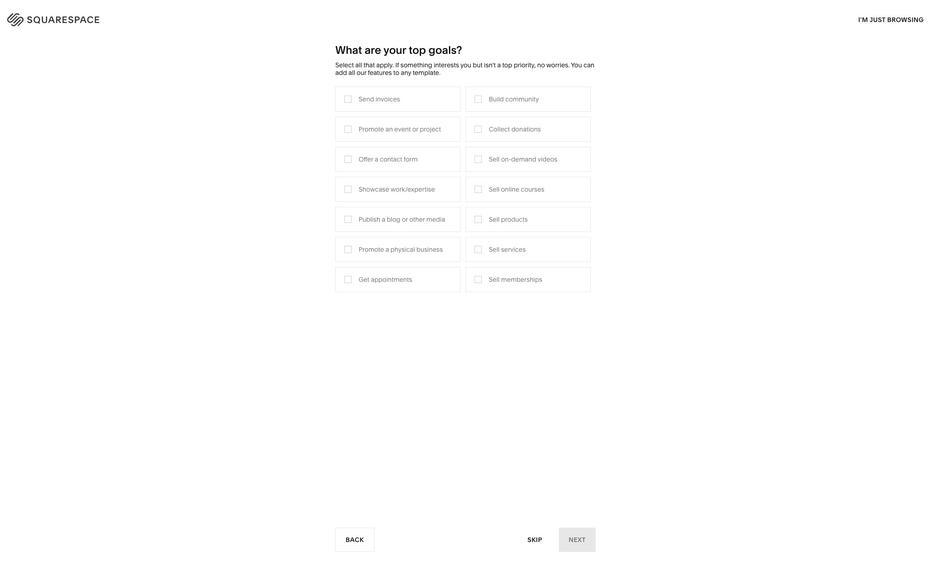 Task type: locate. For each thing, give the bounding box(es) containing it.
0 vertical spatial or
[[412, 125, 418, 133]]

browsing
[[887, 15, 924, 24]]

a inside what are your top goals? select all that apply. if something interests you but isn't a top priority, no worries. you can add all our features to any template.
[[497, 61, 501, 69]]

nature
[[457, 138, 477, 146]]

business
[[417, 245, 443, 253]]

promote up restaurants
[[359, 125, 384, 133]]

any
[[401, 69, 411, 77]]

isn't
[[484, 61, 496, 69]]

community & non-profits link
[[268, 165, 351, 173]]

bloom image
[[345, 307, 586, 564]]

nature & animals
[[457, 138, 508, 146]]

promote an event or project
[[359, 125, 441, 133]]

& right nature
[[478, 138, 483, 146]]

1 sell from the top
[[489, 155, 500, 163]]

online
[[501, 185, 519, 193]]

back
[[346, 536, 364, 544]]

top
[[409, 44, 426, 57], [502, 61, 512, 69]]

travel link
[[362, 125, 389, 133]]

skip
[[528, 536, 542, 544]]

services
[[501, 245, 526, 253]]

restaurants
[[362, 138, 397, 146]]

or for event
[[412, 125, 418, 133]]

& left non-
[[304, 165, 308, 173]]

sell left online
[[489, 185, 500, 193]]

get
[[359, 275, 369, 284]]

our
[[357, 69, 366, 77]]

all
[[355, 61, 362, 69], [349, 69, 355, 77]]

2 promote from the top
[[359, 245, 384, 253]]

on-
[[501, 155, 511, 163]]

event
[[394, 125, 411, 133]]

2 sell from the top
[[489, 185, 500, 193]]

1 vertical spatial top
[[502, 61, 512, 69]]

0 horizontal spatial or
[[402, 215, 408, 223]]

&
[[477, 125, 481, 133], [478, 138, 483, 146], [382, 152, 386, 160], [304, 165, 308, 173], [397, 192, 401, 200]]

all left that
[[355, 61, 362, 69]]

1 vertical spatial promote
[[359, 245, 384, 253]]

a left physical
[[386, 245, 389, 253]]

community & non-profits
[[268, 165, 342, 173]]

sell left products
[[489, 215, 500, 223]]

5 sell from the top
[[489, 275, 500, 284]]

you
[[460, 61, 471, 69]]

contact
[[380, 155, 402, 163]]

& for podcasts
[[382, 152, 386, 160]]

0 vertical spatial promote
[[359, 125, 384, 133]]

& for decor
[[477, 125, 481, 133]]

home & decor link
[[457, 125, 509, 133]]

& right media
[[382, 152, 386, 160]]

home
[[457, 125, 475, 133]]

sell left the memberships at right
[[489, 275, 500, 284]]

0 horizontal spatial top
[[409, 44, 426, 57]]

products
[[501, 215, 528, 223]]

to
[[393, 69, 399, 77]]

a right isn't
[[497, 61, 501, 69]]

top right isn't
[[502, 61, 512, 69]]

fitness
[[457, 152, 478, 160]]

a for publish a blog or other media
[[382, 215, 385, 223]]

all left "our"
[[349, 69, 355, 77]]

1 promote from the top
[[359, 125, 384, 133]]

or for blog
[[402, 215, 408, 223]]

blog
[[387, 215, 400, 223]]

if
[[395, 61, 399, 69]]

next button
[[559, 528, 596, 552]]

or right 'event' on the left
[[412, 125, 418, 133]]

& right home
[[477, 125, 481, 133]]

sell
[[489, 155, 500, 163], [489, 185, 500, 193], [489, 215, 500, 223], [489, 245, 500, 253], [489, 275, 500, 284]]

estate
[[377, 192, 395, 200]]

or right blog
[[402, 215, 408, 223]]

sell left the on-
[[489, 155, 500, 163]]

3 sell from the top
[[489, 215, 500, 223]]

4 sell from the top
[[489, 245, 500, 253]]

offer a contact form
[[359, 155, 418, 163]]

appointments
[[371, 275, 412, 284]]

what
[[335, 44, 362, 57]]

your
[[384, 44, 406, 57]]

back button
[[335, 528, 374, 552]]

showcase
[[359, 185, 389, 193]]

just
[[870, 15, 886, 24]]

a for promote a physical business
[[386, 245, 389, 253]]

apply.
[[376, 61, 394, 69]]

worries.
[[546, 61, 570, 69]]

sell for sell memberships
[[489, 275, 500, 284]]

restaurants link
[[362, 138, 406, 146]]

top up something
[[409, 44, 426, 57]]

showcase work/expertise
[[359, 185, 435, 193]]

1 horizontal spatial or
[[412, 125, 418, 133]]

community
[[268, 165, 302, 173]]

squarespace logo link
[[18, 11, 197, 25]]

1 vertical spatial or
[[402, 215, 408, 223]]

a left blog
[[382, 215, 385, 223]]

real estate & properties link
[[362, 192, 442, 200]]

promote
[[359, 125, 384, 133], [359, 245, 384, 253]]

template.
[[413, 69, 441, 77]]

a up events link
[[375, 155, 378, 163]]

nature & animals link
[[457, 138, 517, 146]]

sell left the services
[[489, 245, 500, 253]]

select
[[335, 61, 354, 69]]

what are your top goals? select all that apply. if something interests you but isn't a top priority, no worries. you can add all our features to any template.
[[335, 44, 595, 77]]

promote down publish
[[359, 245, 384, 253]]



Task type: vqa. For each thing, say whether or not it's contained in the screenshot.
"Local"
no



Task type: describe. For each thing, give the bounding box(es) containing it.
invoices
[[376, 95, 400, 103]]

skip button
[[518, 528, 552, 552]]

an
[[386, 125, 393, 133]]

non-
[[309, 165, 324, 173]]

i'm just browsing link
[[858, 7, 924, 32]]

physical
[[391, 245, 415, 253]]

videos
[[538, 155, 557, 163]]

but
[[473, 61, 483, 69]]

real estate & properties
[[362, 192, 433, 200]]

media
[[426, 215, 445, 223]]

media & podcasts
[[362, 152, 415, 160]]

features
[[368, 69, 392, 77]]

publish
[[359, 215, 380, 223]]

sell for sell on-demand videos
[[489, 155, 500, 163]]

next
[[569, 536, 586, 544]]

sell online courses
[[489, 185, 544, 193]]

demand
[[511, 155, 536, 163]]

collect
[[489, 125, 510, 133]]

send invoices
[[359, 95, 400, 103]]

build
[[489, 95, 504, 103]]

sell on-demand videos
[[489, 155, 557, 163]]

a for offer a contact form
[[375, 155, 378, 163]]

& for animals
[[478, 138, 483, 146]]

send
[[359, 95, 374, 103]]

sell for sell products
[[489, 215, 500, 223]]

real
[[362, 192, 375, 200]]

podcasts
[[388, 152, 415, 160]]

donations
[[511, 125, 541, 133]]

promote for promote a physical business
[[359, 245, 384, 253]]

properties
[[402, 192, 433, 200]]

that
[[364, 61, 375, 69]]

sell products
[[489, 215, 528, 223]]

media
[[362, 152, 381, 160]]

something
[[401, 61, 432, 69]]

events
[[362, 165, 382, 173]]

promote a physical business
[[359, 245, 443, 253]]

fitness link
[[457, 152, 487, 160]]

& right estate
[[397, 192, 401, 200]]

i'm just browsing
[[858, 15, 924, 24]]

add
[[335, 69, 347, 77]]

0 vertical spatial top
[[409, 44, 426, 57]]

sell memberships
[[489, 275, 542, 284]]

are
[[365, 44, 381, 57]]

collect donations
[[489, 125, 541, 133]]

travel
[[362, 125, 380, 133]]

you
[[571, 61, 582, 69]]

work/expertise
[[391, 185, 435, 193]]

priority,
[[514, 61, 536, 69]]

sell services
[[489, 245, 526, 253]]

offer
[[359, 155, 373, 163]]

sell for sell online courses
[[489, 185, 500, 193]]

publish a blog or other media
[[359, 215, 445, 223]]

i'm
[[858, 15, 868, 24]]

decor
[[482, 125, 500, 133]]

interests
[[434, 61, 459, 69]]

form
[[404, 155, 418, 163]]

& for non-
[[304, 165, 308, 173]]

build community
[[489, 95, 539, 103]]

project
[[420, 125, 441, 133]]

animals
[[484, 138, 508, 146]]

other
[[409, 215, 425, 223]]

courses
[[521, 185, 544, 193]]

squarespace logo image
[[18, 11, 118, 25]]

get appointments
[[359, 275, 412, 284]]

media & podcasts link
[[362, 152, 424, 160]]

goals?
[[429, 44, 462, 57]]

profits
[[324, 165, 342, 173]]

can
[[584, 61, 595, 69]]

sell for sell services
[[489, 245, 500, 253]]

home & decor
[[457, 125, 500, 133]]

memberships
[[501, 275, 542, 284]]

events link
[[362, 165, 391, 173]]

no
[[537, 61, 545, 69]]

1 horizontal spatial top
[[502, 61, 512, 69]]

promote for promote an event or project
[[359, 125, 384, 133]]



